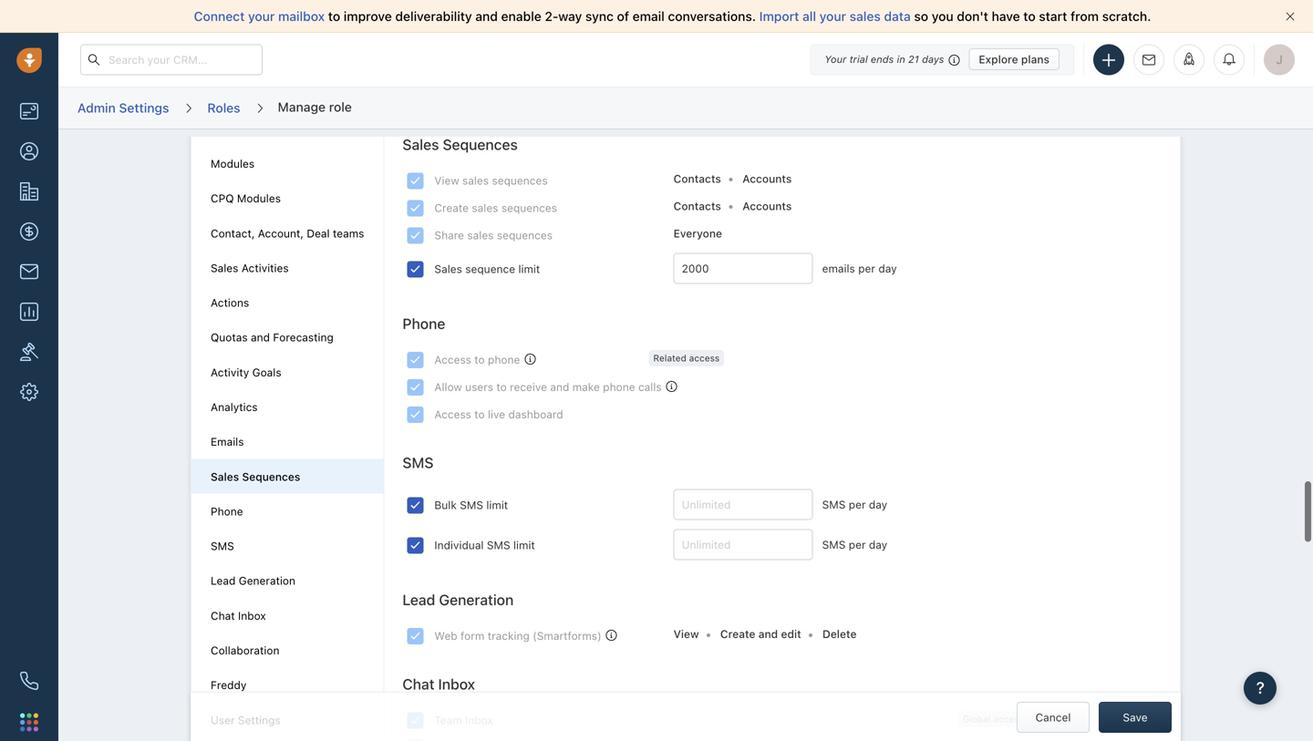 Task type: locate. For each thing, give the bounding box(es) containing it.
0 vertical spatial settings
[[119, 100, 169, 115]]

connect your mailbox to improve deliverability and enable 2-way sync of email conversations. import all your sales data so you don't have to start from scratch.
[[194, 9, 1151, 24]]

inbox right team
[[465, 714, 493, 727]]

create left the edit
[[720, 628, 756, 641]]

1 vertical spatial settings
[[238, 714, 281, 727]]

0 vertical spatial accounts
[[743, 172, 792, 185]]

sequences for create sales sequences
[[501, 201, 557, 214]]

sales
[[850, 9, 881, 24], [462, 174, 489, 187], [472, 201, 498, 214], [467, 229, 494, 242]]

access up allow
[[434, 353, 471, 366]]

2 vertical spatial per
[[849, 538, 866, 551]]

user settings
[[211, 714, 281, 727]]

1 vertical spatial day
[[869, 498, 888, 511]]

explore plans link
[[969, 48, 1060, 70]]

0 vertical spatial per
[[858, 262, 875, 275]]

chat up collaboration
[[211, 609, 235, 622]]

per for sales sequence limit
[[858, 262, 875, 275]]

1 sms per day from the top
[[822, 498, 888, 511]]

sequences for share sales sequences
[[497, 229, 553, 242]]

sales sequences
[[403, 136, 518, 153], [211, 470, 300, 483]]

create for create sales sequences
[[434, 201, 469, 214]]

view for view
[[674, 628, 699, 641]]

limit right individual
[[513, 539, 535, 552]]

access to live dashboard
[[434, 408, 563, 421]]

sequences up view sales sequences at the left of page
[[443, 136, 518, 153]]

role
[[329, 99, 352, 114]]

view for view sales sequences
[[434, 174, 459, 187]]

0 vertical spatial contacts
[[674, 172, 721, 185]]

lead generation up 'chat inbox' 'link'
[[211, 575, 295, 587]]

activities
[[242, 262, 289, 274]]

0 horizontal spatial lead generation
[[211, 575, 295, 587]]

0 horizontal spatial sequences
[[242, 470, 300, 483]]

0 horizontal spatial your
[[248, 9, 275, 24]]

1 vertical spatial modules
[[237, 192, 281, 205]]

send email image
[[1143, 54, 1155, 66]]

2 unlimited number field from the top
[[674, 529, 813, 560]]

0 horizontal spatial phone
[[488, 353, 520, 366]]

connect
[[194, 9, 245, 24]]

0 vertical spatial phone
[[403, 315, 445, 332]]

1 horizontal spatial create
[[720, 628, 756, 641]]

allow
[[434, 381, 462, 393]]

Enter value number field
[[674, 253, 813, 284]]

share
[[434, 229, 464, 242]]

2 vertical spatial sequences
[[497, 229, 553, 242]]

0 horizontal spatial chat inbox
[[211, 609, 266, 622]]

sequences up share sales sequences
[[501, 201, 557, 214]]

0 vertical spatial sms per day
[[822, 498, 888, 511]]

0 horizontal spatial chat
[[211, 609, 235, 622]]

2 vertical spatial day
[[869, 538, 888, 551]]

phone link
[[211, 505, 243, 518]]

phone left calls
[[603, 381, 635, 393]]

1 vertical spatial create
[[720, 628, 756, 641]]

days
[[922, 53, 944, 65]]

from
[[1071, 9, 1099, 24]]

activity goals link
[[211, 366, 281, 379]]

limit up individual sms limit
[[486, 499, 508, 512]]

generation up 'chat inbox' 'link'
[[239, 575, 295, 587]]

accounts for view sales sequences
[[743, 172, 792, 185]]

2 sms per day from the top
[[822, 538, 888, 551]]

settings right user
[[238, 714, 281, 727]]

access for access to live dashboard
[[434, 408, 471, 421]]

1 horizontal spatial sequences
[[443, 136, 518, 153]]

your trial ends in 21 days
[[825, 53, 944, 65]]

way
[[558, 9, 582, 24]]

0 horizontal spatial access
[[689, 353, 720, 363]]

1 horizontal spatial settings
[[238, 714, 281, 727]]

phone
[[403, 315, 445, 332], [211, 505, 243, 518]]

1 horizontal spatial lead generation
[[403, 591, 514, 609]]

sales for view sales sequences
[[462, 174, 489, 187]]

sales activities link
[[211, 262, 289, 274]]

1 vertical spatial chat inbox
[[403, 676, 475, 693]]

sales sequences link
[[211, 470, 300, 483]]

save
[[1123, 711, 1148, 724]]

2-
[[545, 9, 558, 24]]

emails link
[[211, 436, 244, 448]]

sales up view sales sequences at the left of page
[[403, 136, 439, 153]]

settings right admin
[[119, 100, 169, 115]]

1 horizontal spatial phone
[[603, 381, 635, 393]]

0 vertical spatial phone
[[488, 353, 520, 366]]

2 access from the top
[[434, 408, 471, 421]]

access down allow
[[434, 408, 471, 421]]

edit
[[781, 628, 801, 641]]

deliverability
[[395, 9, 472, 24]]

1 vertical spatial accounts
[[743, 200, 792, 212]]

1 vertical spatial generation
[[439, 591, 514, 609]]

1 vertical spatial access
[[994, 714, 1024, 725]]

0 vertical spatial limit
[[518, 263, 540, 275]]

your left mailbox
[[248, 9, 275, 24]]

individual sms limit
[[434, 539, 535, 552]]

1 horizontal spatial lead
[[403, 591, 435, 609]]

live
[[488, 408, 505, 421]]

and
[[475, 9, 498, 24], [251, 331, 270, 344], [550, 381, 569, 393], [758, 628, 778, 641]]

settings for user settings
[[238, 714, 281, 727]]

unlimited number field for individual sms limit
[[674, 529, 813, 560]]

make
[[572, 381, 600, 393]]

contact, account, deal teams
[[211, 227, 364, 240]]

create
[[434, 201, 469, 214], [720, 628, 756, 641]]

lead down sms 'link'
[[211, 575, 236, 587]]

0 vertical spatial access
[[689, 353, 720, 363]]

0 vertical spatial sequences
[[443, 136, 518, 153]]

create up share
[[434, 201, 469, 214]]

sequences for view sales sequences
[[492, 174, 548, 187]]

sequences up create sales sequences at the left of the page
[[492, 174, 548, 187]]

have
[[992, 9, 1020, 24]]

in
[[897, 53, 905, 65]]

analytics
[[211, 401, 258, 414]]

0 horizontal spatial create
[[434, 201, 469, 214]]

lead
[[211, 575, 236, 587], [403, 591, 435, 609]]

your right all
[[820, 9, 846, 24]]

access for related access
[[689, 353, 720, 363]]

modules
[[211, 157, 255, 170], [237, 192, 281, 205]]

2 accounts from the top
[[743, 200, 792, 212]]

lead up 'web'
[[403, 591, 435, 609]]

1 vertical spatial phone
[[211, 505, 243, 518]]

1 access from the top
[[434, 353, 471, 366]]

all
[[803, 9, 816, 24]]

and left make
[[550, 381, 569, 393]]

1 vertical spatial per
[[849, 498, 866, 511]]

create for create and edit
[[720, 628, 756, 641]]

when visitors fill forms on your website, add them as contacts in the crm image
[[606, 630, 617, 641]]

you
[[932, 9, 954, 24]]

1 vertical spatial inbox
[[438, 676, 475, 693]]

admin settings
[[78, 100, 169, 115]]

1 vertical spatial contacts
[[674, 200, 721, 212]]

1 vertical spatial view
[[674, 628, 699, 641]]

modules up cpq at the top left
[[211, 157, 255, 170]]

0 vertical spatial sequences
[[492, 174, 548, 187]]

0 vertical spatial unlimited number field
[[674, 489, 813, 520]]

view
[[434, 174, 459, 187], [674, 628, 699, 641]]

access right related
[[689, 353, 720, 363]]

sales sequences down emails link
[[211, 470, 300, 483]]

limit for individual sms limit
[[513, 539, 535, 552]]

sms per day for bulk sms limit
[[822, 498, 888, 511]]

1 vertical spatial access
[[434, 408, 471, 421]]

21
[[908, 53, 919, 65]]

0 vertical spatial inbox
[[238, 609, 266, 622]]

quotas and forecasting
[[211, 331, 334, 344]]

access for global access
[[994, 714, 1024, 725]]

0 vertical spatial generation
[[239, 575, 295, 587]]

to left 'start'
[[1024, 9, 1036, 24]]

1 vertical spatial lead
[[403, 591, 435, 609]]

0 horizontal spatial view
[[434, 174, 459, 187]]

view up share
[[434, 174, 459, 187]]

1 vertical spatial sms per day
[[822, 538, 888, 551]]

cpq modules
[[211, 192, 281, 205]]

limit right sequence
[[518, 263, 540, 275]]

1 horizontal spatial view
[[674, 628, 699, 641]]

generation up the form
[[439, 591, 514, 609]]

access to phone
[[434, 353, 520, 366]]

users
[[465, 381, 493, 393]]

1 horizontal spatial sales sequences
[[403, 136, 518, 153]]

1 unlimited number field from the top
[[674, 489, 813, 520]]

sales down share
[[434, 263, 462, 275]]

chat inbox up team
[[403, 676, 475, 693]]

day for bulk sms limit
[[869, 498, 888, 511]]

1 horizontal spatial chat
[[403, 676, 435, 693]]

save button
[[1099, 702, 1172, 733]]

receive
[[510, 381, 547, 393]]

settings for admin settings
[[119, 100, 169, 115]]

contacts
[[674, 172, 721, 185], [674, 200, 721, 212]]

web form tracking (smartforms)
[[434, 630, 602, 643]]

1 vertical spatial sequences
[[501, 201, 557, 214]]

1 accounts from the top
[[743, 172, 792, 185]]

sales for share sales sequences
[[467, 229, 494, 242]]

1 vertical spatial sales sequences
[[211, 470, 300, 483]]

0 vertical spatial chat inbox
[[211, 609, 266, 622]]

what's new image
[[1183, 52, 1196, 65]]

sales up create sales sequences at the left of the page
[[462, 174, 489, 187]]

2 vertical spatial limit
[[513, 539, 535, 552]]

lead generation
[[211, 575, 295, 587], [403, 591, 514, 609]]

0 vertical spatial access
[[434, 353, 471, 366]]

roles
[[207, 100, 240, 115]]

chat inbox up collaboration
[[211, 609, 266, 622]]

day
[[879, 262, 897, 275], [869, 498, 888, 511], [869, 538, 888, 551]]

0 horizontal spatial settings
[[119, 100, 169, 115]]

related
[[653, 353, 687, 363]]

1 vertical spatial limit
[[486, 499, 508, 512]]

global access
[[963, 714, 1024, 725]]

access right global
[[994, 714, 1024, 725]]

unlimited number field for bulk sms limit
[[674, 489, 813, 520]]

phone left includes the ability to view and delete call recordings icon
[[488, 353, 520, 366]]

2 contacts from the top
[[674, 200, 721, 212]]

1 vertical spatial unlimited number field
[[674, 529, 813, 560]]

sales
[[403, 136, 439, 153], [211, 262, 238, 274], [434, 263, 462, 275], [211, 470, 239, 483]]

share sales sequences
[[434, 229, 553, 242]]

0 vertical spatial day
[[879, 262, 897, 275]]

1 contacts from the top
[[674, 172, 721, 185]]

settings
[[119, 100, 169, 115], [238, 714, 281, 727]]

phone up sms 'link'
[[211, 505, 243, 518]]

sales right share
[[467, 229, 494, 242]]

includes the ability to view and delete call recordings image
[[525, 354, 536, 365]]

0 vertical spatial create
[[434, 201, 469, 214]]

collaboration link
[[211, 644, 279, 657]]

import all your sales data link
[[759, 9, 914, 24]]

inbox up team inbox
[[438, 676, 475, 693]]

close image
[[1286, 12, 1295, 21]]

0 vertical spatial lead
[[211, 575, 236, 587]]

sales sequences up view sales sequences at the left of page
[[403, 136, 518, 153]]

sequences down emails link
[[242, 470, 300, 483]]

1 vertical spatial phone
[[603, 381, 635, 393]]

0 vertical spatial view
[[434, 174, 459, 187]]

Unlimited number field
[[674, 489, 813, 520], [674, 529, 813, 560]]

contacts for create sales sequences
[[674, 200, 721, 212]]

phone up the access to phone
[[403, 315, 445, 332]]

1 horizontal spatial access
[[994, 714, 1024, 725]]

(smartforms)
[[533, 630, 602, 643]]

freddy
[[211, 679, 247, 692]]

1 horizontal spatial chat inbox
[[403, 676, 475, 693]]

to
[[328, 9, 340, 24], [1024, 9, 1036, 24], [474, 353, 485, 366], [496, 381, 507, 393], [474, 408, 485, 421]]

0 vertical spatial lead generation
[[211, 575, 295, 587]]

sales for create sales sequences
[[472, 201, 498, 214]]

lead generation up 'web'
[[403, 591, 514, 609]]

1 vertical spatial lead generation
[[403, 591, 514, 609]]

sales down view sales sequences at the left of page
[[472, 201, 498, 214]]

view left "create and edit"
[[674, 628, 699, 641]]

chat up team
[[403, 676, 435, 693]]

chat inbox
[[211, 609, 266, 622], [403, 676, 475, 693]]

per for individual sms limit
[[849, 538, 866, 551]]

1 vertical spatial sequences
[[242, 470, 300, 483]]

modules right cpq at the top left
[[237, 192, 281, 205]]

import
[[759, 9, 799, 24]]

inbox down lead generation link
[[238, 609, 266, 622]]

1 horizontal spatial your
[[820, 9, 846, 24]]

sequences down create sales sequences at the left of the page
[[497, 229, 553, 242]]

1 horizontal spatial generation
[[439, 591, 514, 609]]

sales activities
[[211, 262, 289, 274]]



Task type: vqa. For each thing, say whether or not it's contained in the screenshot.
second your from right
yes



Task type: describe. For each thing, give the bounding box(es) containing it.
quotas
[[211, 331, 248, 344]]

manage role
[[278, 99, 352, 114]]

bulk sms limit
[[434, 499, 508, 512]]

to up users
[[474, 353, 485, 366]]

bulk
[[434, 499, 457, 512]]

delete
[[823, 628, 857, 641]]

Search your CRM... text field
[[80, 44, 263, 75]]

global
[[963, 714, 991, 725]]

0 horizontal spatial phone
[[211, 505, 243, 518]]

0 vertical spatial chat
[[211, 609, 235, 622]]

email
[[633, 9, 665, 24]]

sales sequence limit
[[434, 263, 540, 275]]

create and edit
[[720, 628, 801, 641]]

don't
[[957, 9, 988, 24]]

to use the built-in phone dialer or phone apps built from our marketplace, enable this permission image
[[666, 381, 677, 392]]

sales up actions "link" at top
[[211, 262, 238, 274]]

dashboard
[[508, 408, 563, 421]]

improve
[[344, 9, 392, 24]]

user
[[211, 714, 235, 727]]

emails
[[822, 262, 855, 275]]

of
[[617, 9, 629, 24]]

everyone
[[674, 227, 722, 240]]

contacts for view sales sequences
[[674, 172, 721, 185]]

freshworks switcher image
[[20, 713, 38, 732]]

create sales sequences
[[434, 201, 557, 214]]

activity goals
[[211, 366, 281, 379]]

to right users
[[496, 381, 507, 393]]

cancel button
[[1017, 702, 1090, 733]]

lead generation link
[[211, 575, 295, 587]]

calls
[[638, 381, 662, 393]]

scratch.
[[1102, 9, 1151, 24]]

day for individual sms limit
[[869, 538, 888, 551]]

sync
[[585, 9, 614, 24]]

start
[[1039, 9, 1067, 24]]

0 vertical spatial modules
[[211, 157, 255, 170]]

conversations.
[[668, 9, 756, 24]]

data
[[884, 9, 911, 24]]

and left enable
[[475, 9, 498, 24]]

quotas and forecasting link
[[211, 331, 334, 344]]

properties image
[[20, 343, 38, 361]]

chat inbox link
[[211, 609, 266, 622]]

sales up phone link
[[211, 470, 239, 483]]

actions
[[211, 296, 249, 309]]

so
[[914, 9, 928, 24]]

form
[[461, 630, 485, 643]]

emails per day
[[822, 262, 897, 275]]

manage
[[278, 99, 326, 114]]

admin
[[78, 100, 116, 115]]

cpq modules link
[[211, 192, 281, 205]]

web
[[434, 630, 458, 643]]

to left live at the bottom
[[474, 408, 485, 421]]

cancel
[[1036, 711, 1071, 724]]

sequence
[[465, 263, 515, 275]]

ends
[[871, 53, 894, 65]]

roles link
[[206, 94, 241, 122]]

accounts for create sales sequences
[[743, 200, 792, 212]]

account,
[[258, 227, 304, 240]]

freddy link
[[211, 679, 247, 692]]

emails
[[211, 436, 244, 448]]

to right mailbox
[[328, 9, 340, 24]]

explore
[[979, 53, 1018, 66]]

deal
[[307, 227, 330, 240]]

allow users to receive and make phone calls
[[434, 381, 662, 393]]

sms per day for individual sms limit
[[822, 538, 888, 551]]

admin settings link
[[77, 94, 170, 122]]

connect your mailbox link
[[194, 9, 328, 24]]

sales left data
[[850, 9, 881, 24]]

tracking
[[488, 630, 530, 643]]

and right quotas at the left of the page
[[251, 331, 270, 344]]

activity
[[211, 366, 249, 379]]

2 vertical spatial inbox
[[465, 714, 493, 727]]

individual
[[434, 539, 484, 552]]

0 vertical spatial sales sequences
[[403, 136, 518, 153]]

mailbox
[[278, 9, 325, 24]]

modules link
[[211, 157, 255, 170]]

sms link
[[211, 540, 234, 553]]

and left the edit
[[758, 628, 778, 641]]

related access
[[653, 353, 720, 363]]

day for sales sequence limit
[[879, 262, 897, 275]]

1 vertical spatial chat
[[403, 676, 435, 693]]

limit for bulk sms limit
[[486, 499, 508, 512]]

contact, account, deal teams link
[[211, 227, 364, 240]]

view sales sequences
[[434, 174, 548, 187]]

1 your from the left
[[248, 9, 275, 24]]

your
[[825, 53, 847, 65]]

0 horizontal spatial sales sequences
[[211, 470, 300, 483]]

limit for sales sequence limit
[[518, 263, 540, 275]]

goals
[[252, 366, 281, 379]]

user settings link
[[211, 714, 281, 727]]

analytics link
[[211, 401, 258, 414]]

per for bulk sms limit
[[849, 498, 866, 511]]

phone image
[[20, 672, 38, 690]]

team inbox
[[434, 714, 493, 727]]

access for access to phone
[[434, 353, 471, 366]]

enable
[[501, 9, 542, 24]]

forecasting
[[273, 331, 334, 344]]

phone element
[[11, 663, 47, 699]]

0 horizontal spatial generation
[[239, 575, 295, 587]]

contact,
[[211, 227, 255, 240]]

explore plans
[[979, 53, 1050, 66]]

2 your from the left
[[820, 9, 846, 24]]

0 horizontal spatial lead
[[211, 575, 236, 587]]

actions link
[[211, 296, 249, 309]]

collaboration
[[211, 644, 279, 657]]

cpq
[[211, 192, 234, 205]]

teams
[[333, 227, 364, 240]]

1 horizontal spatial phone
[[403, 315, 445, 332]]



